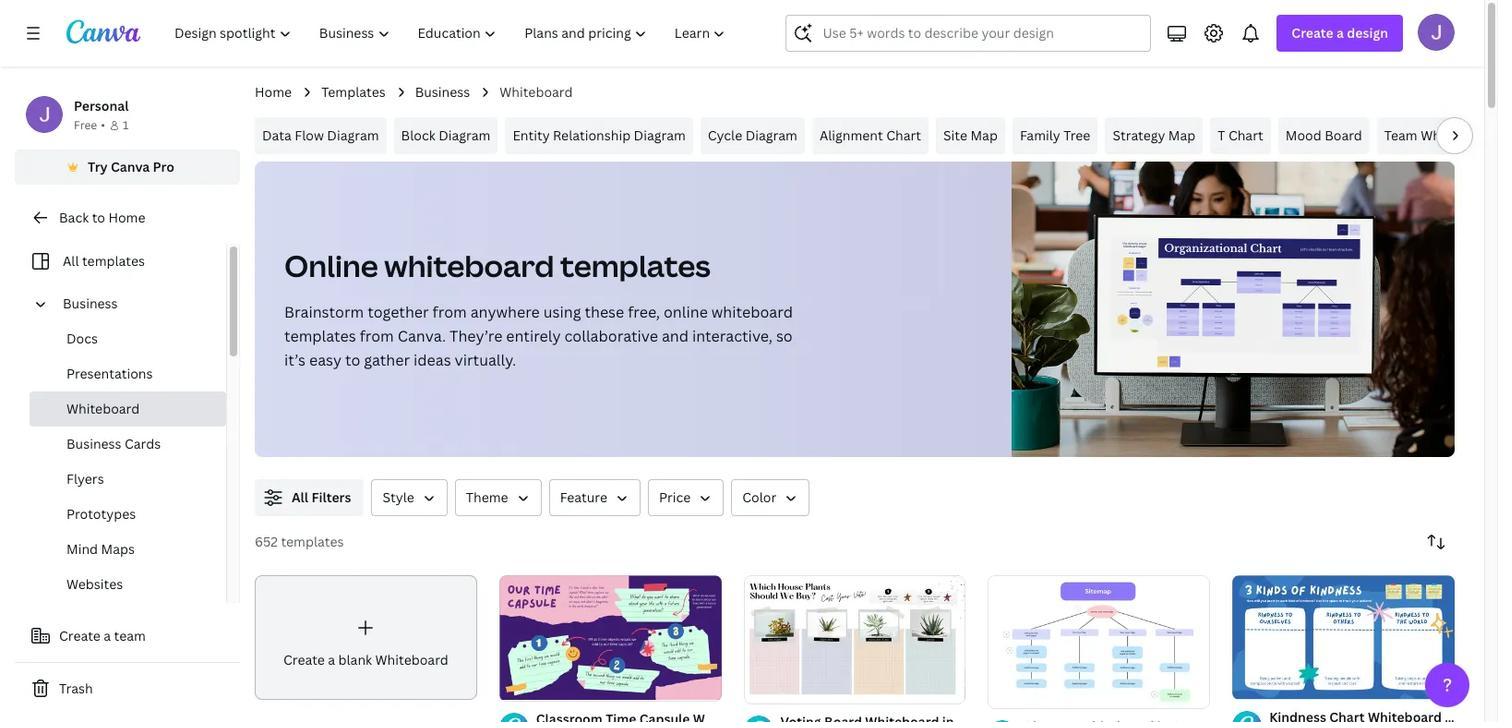 Task type: vqa. For each thing, say whether or not it's contained in the screenshot.
ALL TEMPLATES link
yes



Task type: locate. For each thing, give the bounding box(es) containing it.
1 chart from the left
[[887, 126, 921, 144]]

4 diagram from the left
[[746, 126, 798, 144]]

map right site
[[971, 126, 998, 144]]

1 horizontal spatial whiteboard
[[375, 651, 449, 668]]

templates down back to home
[[82, 252, 145, 270]]

all templates
[[63, 252, 145, 270]]

whiteboard up interactive,
[[712, 302, 793, 322]]

•
[[101, 117, 105, 133]]

ideas
[[414, 350, 451, 370]]

prototypes
[[66, 505, 136, 523]]

personal
[[74, 97, 129, 114]]

create for create a design
[[1292, 24, 1334, 42]]

all for all filters
[[292, 488, 308, 506]]

strategy map
[[1113, 126, 1196, 144]]

map
[[971, 126, 998, 144], [1169, 126, 1196, 144]]

1 horizontal spatial map
[[1169, 126, 1196, 144]]

2 horizontal spatial create
[[1292, 24, 1334, 42]]

1 vertical spatial whiteboard
[[712, 302, 793, 322]]

diagram
[[327, 126, 379, 144], [439, 126, 491, 144], [634, 126, 686, 144], [746, 126, 798, 144]]

0 vertical spatial create
[[1292, 24, 1334, 42]]

1 horizontal spatial chart
[[1229, 126, 1264, 144]]

alignment
[[820, 126, 883, 144]]

business up docs
[[63, 295, 118, 312]]

entity relationship diagram link
[[505, 117, 693, 154]]

business up block diagram on the left top of page
[[415, 83, 470, 101]]

create a design button
[[1277, 15, 1403, 52]]

block
[[401, 126, 436, 144]]

0 vertical spatial business link
[[415, 82, 470, 102]]

0 horizontal spatial to
[[92, 209, 105, 226]]

home
[[255, 83, 292, 101], [108, 209, 145, 226]]

a inside dropdown button
[[1337, 24, 1344, 42]]

try
[[88, 158, 108, 175]]

mind
[[66, 540, 98, 558]]

1 diagram from the left
[[327, 126, 379, 144]]

templates
[[560, 246, 711, 285], [82, 252, 145, 270], [284, 326, 356, 346], [281, 533, 344, 550]]

a inside button
[[104, 627, 111, 644]]

whiteboard right blank
[[375, 651, 449, 668]]

t chart
[[1218, 126, 1264, 144]]

whiteboard inside brainstorm together from anywhere using these free, online whiteboard templates from canva. they're entirely collaborative and interactive, so it's easy to gather ideas virtually.
[[712, 302, 793, 322]]

top level navigation element
[[163, 15, 742, 52]]

and
[[662, 326, 689, 346]]

a inside 'element'
[[328, 651, 335, 668]]

templates down brainstorm
[[284, 326, 356, 346]]

create a design
[[1292, 24, 1389, 42]]

collaborative
[[565, 326, 658, 346]]

1 horizontal spatial to
[[345, 350, 360, 370]]

diagram left the cycle
[[634, 126, 686, 144]]

1 vertical spatial whiteboard
[[66, 400, 140, 417]]

diagram down templates link
[[327, 126, 379, 144]]

1 horizontal spatial a
[[328, 651, 335, 668]]

family
[[1020, 126, 1061, 144]]

templates link
[[321, 82, 386, 102]]

create for create a blank whiteboard
[[283, 651, 325, 668]]

try canva pro
[[88, 158, 174, 175]]

create left design
[[1292, 24, 1334, 42]]

flow
[[295, 126, 324, 144]]

anywhere
[[471, 302, 540, 322]]

to right back
[[92, 209, 105, 226]]

from up they're
[[433, 302, 467, 322]]

brainstorm
[[284, 302, 364, 322]]

chart inside t chart link
[[1229, 126, 1264, 144]]

0 horizontal spatial a
[[104, 627, 111, 644]]

1 vertical spatial to
[[345, 350, 360, 370]]

1 horizontal spatial whiteboard
[[712, 302, 793, 322]]

data
[[262, 126, 292, 144]]

kindness chart whiteboard in blue green pink style image
[[1233, 575, 1455, 700]]

all left "filters"
[[292, 488, 308, 506]]

all filters button
[[255, 479, 364, 516]]

site
[[944, 126, 968, 144]]

whiteboard up the entity
[[500, 83, 573, 101]]

a for team
[[104, 627, 111, 644]]

chart inside alignment chart link
[[887, 126, 921, 144]]

t chart link
[[1211, 117, 1271, 154]]

team
[[114, 627, 146, 644]]

0 horizontal spatial business link
[[55, 286, 215, 321]]

data flow diagram link
[[255, 117, 386, 154]]

0 horizontal spatial from
[[360, 326, 394, 346]]

1 vertical spatial home
[[108, 209, 145, 226]]

from up "gather"
[[360, 326, 394, 346]]

sitemap whiteboard in green purple basic style image
[[988, 575, 1211, 709]]

a for design
[[1337, 24, 1344, 42]]

0 vertical spatial business
[[415, 83, 470, 101]]

0 horizontal spatial home
[[108, 209, 145, 226]]

pro
[[153, 158, 174, 175]]

home inside back to home link
[[108, 209, 145, 226]]

1 horizontal spatial create
[[283, 651, 325, 668]]

diagram right block
[[439, 126, 491, 144]]

all
[[63, 252, 79, 270], [292, 488, 308, 506]]

0 horizontal spatial chart
[[887, 126, 921, 144]]

business cards link
[[30, 427, 226, 462]]

1 vertical spatial a
[[104, 627, 111, 644]]

free
[[74, 117, 97, 133]]

create
[[1292, 24, 1334, 42], [59, 627, 101, 644], [283, 651, 325, 668]]

1 vertical spatial business link
[[55, 286, 215, 321]]

1 vertical spatial create
[[59, 627, 101, 644]]

create inside button
[[59, 627, 101, 644]]

theme button
[[455, 479, 542, 516]]

2 vertical spatial whiteboard
[[375, 651, 449, 668]]

create a team
[[59, 627, 146, 644]]

0 horizontal spatial map
[[971, 126, 998, 144]]

whiteboard
[[384, 246, 554, 285], [712, 302, 793, 322]]

all inside button
[[292, 488, 308, 506]]

business link down all templates link
[[55, 286, 215, 321]]

flyers
[[66, 470, 104, 488]]

to
[[92, 209, 105, 226], [345, 350, 360, 370]]

0 vertical spatial whiteboard
[[384, 246, 554, 285]]

business link up block diagram on the left top of page
[[415, 82, 470, 102]]

business up flyers
[[66, 435, 121, 452]]

0 horizontal spatial whiteboard
[[384, 246, 554, 285]]

1 vertical spatial all
[[292, 488, 308, 506]]

mind maps
[[66, 540, 135, 558]]

create a blank whiteboard
[[283, 651, 449, 668]]

home link
[[255, 82, 292, 102]]

chart
[[887, 126, 921, 144], [1229, 126, 1264, 144]]

presentations
[[66, 365, 153, 382]]

chart left site
[[887, 126, 921, 144]]

1 vertical spatial from
[[360, 326, 394, 346]]

price
[[659, 488, 691, 506]]

back to home
[[59, 209, 145, 226]]

2 map from the left
[[1169, 126, 1196, 144]]

maps
[[101, 540, 135, 558]]

1 map from the left
[[971, 126, 998, 144]]

diagram right the cycle
[[746, 126, 798, 144]]

create inside 'element'
[[283, 651, 325, 668]]

to right the easy
[[345, 350, 360, 370]]

business link
[[415, 82, 470, 102], [55, 286, 215, 321]]

create left team
[[59, 627, 101, 644]]

easy
[[309, 350, 342, 370]]

None search field
[[786, 15, 1152, 52]]

a left design
[[1337, 24, 1344, 42]]

whiteboard inside create a blank whiteboard 'element'
[[375, 651, 449, 668]]

2 chart from the left
[[1229, 126, 1264, 144]]

home up all templates link
[[108, 209, 145, 226]]

map left t
[[1169, 126, 1196, 144]]

0 horizontal spatial whiteboard
[[66, 400, 140, 417]]

gather
[[364, 350, 410, 370]]

0 vertical spatial a
[[1337, 24, 1344, 42]]

2 vertical spatial create
[[283, 651, 325, 668]]

0 horizontal spatial all
[[63, 252, 79, 270]]

0 vertical spatial from
[[433, 302, 467, 322]]

from
[[433, 302, 467, 322], [360, 326, 394, 346]]

team whiteboards
[[1385, 126, 1499, 144]]

0 horizontal spatial create
[[59, 627, 101, 644]]

all down back
[[63, 252, 79, 270]]

2 vertical spatial a
[[328, 651, 335, 668]]

1 horizontal spatial all
[[292, 488, 308, 506]]

0 vertical spatial whiteboard
[[500, 83, 573, 101]]

team
[[1385, 126, 1418, 144]]

0 vertical spatial all
[[63, 252, 79, 270]]

home up data
[[255, 83, 292, 101]]

classroom time capsule whiteboard in violet pastel pink mint green style image
[[499, 575, 722, 700]]

whiteboard up anywhere
[[384, 246, 554, 285]]

2 horizontal spatial a
[[1337, 24, 1344, 42]]

0 vertical spatial home
[[255, 83, 292, 101]]

whiteboard down presentations on the left of page
[[66, 400, 140, 417]]

2 horizontal spatial whiteboard
[[500, 83, 573, 101]]

1 horizontal spatial business link
[[415, 82, 470, 102]]

chart for alignment chart
[[887, 126, 921, 144]]

create inside dropdown button
[[1292, 24, 1334, 42]]

create left blank
[[283, 651, 325, 668]]

voting board whiteboard in papercraft style image
[[744, 576, 966, 703]]

interactive,
[[692, 326, 773, 346]]

docs
[[66, 330, 98, 347]]

chart right t
[[1229, 126, 1264, 144]]

board
[[1325, 126, 1363, 144]]

a left team
[[104, 627, 111, 644]]

a left blank
[[328, 651, 335, 668]]

websites link
[[30, 567, 226, 602]]



Task type: describe. For each thing, give the bounding box(es) containing it.
free •
[[74, 117, 105, 133]]

team whiteboards link
[[1377, 117, 1499, 154]]

brainstorm together from anywhere using these free, online whiteboard templates from canva. they're entirely collaborative and interactive, so it's easy to gather ideas virtually.
[[284, 302, 793, 370]]

Search search field
[[823, 16, 1140, 51]]

map for strategy map
[[1169, 126, 1196, 144]]

to inside brainstorm together from anywhere using these free, online whiteboard templates from canva. they're entirely collaborative and interactive, so it's easy to gather ideas virtually.
[[345, 350, 360, 370]]

using
[[544, 302, 581, 322]]

price button
[[648, 479, 724, 516]]

site map link
[[936, 117, 1005, 154]]

business cards
[[66, 435, 161, 452]]

t
[[1218, 126, 1226, 144]]

1 horizontal spatial home
[[255, 83, 292, 101]]

cards
[[125, 435, 161, 452]]

prototypes link
[[30, 497, 226, 532]]

docs link
[[30, 321, 226, 356]]

free,
[[628, 302, 660, 322]]

together
[[368, 302, 429, 322]]

canva
[[111, 158, 150, 175]]

trash link
[[15, 670, 240, 707]]

these
[[585, 302, 624, 322]]

relationship
[[553, 126, 631, 144]]

online
[[664, 302, 708, 322]]

it's
[[284, 350, 306, 370]]

block diagram
[[401, 126, 491, 144]]

alignment chart
[[820, 126, 921, 144]]

design
[[1347, 24, 1389, 42]]

1
[[123, 117, 129, 133]]

jacob simon image
[[1418, 14, 1455, 51]]

all templates link
[[26, 244, 215, 279]]

style
[[383, 488, 414, 506]]

cycle diagram link
[[701, 117, 805, 154]]

whiteboards
[[1421, 126, 1499, 144]]

style button
[[372, 479, 448, 516]]

create a blank whiteboard element
[[255, 575, 477, 700]]

0 vertical spatial to
[[92, 209, 105, 226]]

try canva pro button
[[15, 150, 240, 185]]

entirely
[[506, 326, 561, 346]]

feature
[[560, 488, 608, 506]]

map for site map
[[971, 126, 998, 144]]

mind maps link
[[30, 532, 226, 567]]

cycle
[[708, 126, 743, 144]]

all for all templates
[[63, 252, 79, 270]]

theme
[[466, 488, 508, 506]]

data flow diagram
[[262, 126, 379, 144]]

templates up the free,
[[560, 246, 711, 285]]

online whiteboard templates
[[284, 246, 711, 285]]

652 templates
[[255, 533, 344, 550]]

flyers link
[[30, 462, 226, 497]]

websites
[[66, 575, 123, 593]]

tree
[[1064, 126, 1091, 144]]

canva.
[[398, 326, 446, 346]]

create a team button
[[15, 618, 240, 655]]

a for blank
[[328, 651, 335, 668]]

alignment chart link
[[812, 117, 929, 154]]

entity
[[513, 126, 550, 144]]

create for create a team
[[59, 627, 101, 644]]

family tree link
[[1013, 117, 1098, 154]]

templates inside brainstorm together from anywhere using these free, online whiteboard templates from canva. they're entirely collaborative and interactive, so it's easy to gather ideas virtually.
[[284, 326, 356, 346]]

site map
[[944, 126, 998, 144]]

cycle diagram
[[708, 126, 798, 144]]

mood board
[[1286, 126, 1363, 144]]

feature button
[[549, 479, 641, 516]]

back
[[59, 209, 89, 226]]

templates down all filters button
[[281, 533, 344, 550]]

strategy map link
[[1106, 117, 1203, 154]]

presentations link
[[30, 356, 226, 391]]

2 vertical spatial business
[[66, 435, 121, 452]]

1 vertical spatial business
[[63, 295, 118, 312]]

so
[[776, 326, 793, 346]]

Sort by button
[[1418, 524, 1455, 560]]

trash
[[59, 680, 93, 697]]

all filters
[[292, 488, 351, 506]]

they're
[[450, 326, 503, 346]]

filters
[[312, 488, 351, 506]]

virtually.
[[455, 350, 516, 370]]

mood board link
[[1279, 117, 1370, 154]]

back to home link
[[15, 199, 240, 236]]

templates
[[321, 83, 386, 101]]

create a blank whiteboard link
[[255, 575, 477, 700]]

1 horizontal spatial from
[[433, 302, 467, 322]]

652
[[255, 533, 278, 550]]

entity relationship diagram
[[513, 126, 686, 144]]

blank
[[338, 651, 372, 668]]

chart for t chart
[[1229, 126, 1264, 144]]

2 diagram from the left
[[439, 126, 491, 144]]

mood
[[1286, 126, 1322, 144]]

3 diagram from the left
[[634, 126, 686, 144]]

color button
[[732, 479, 810, 516]]



